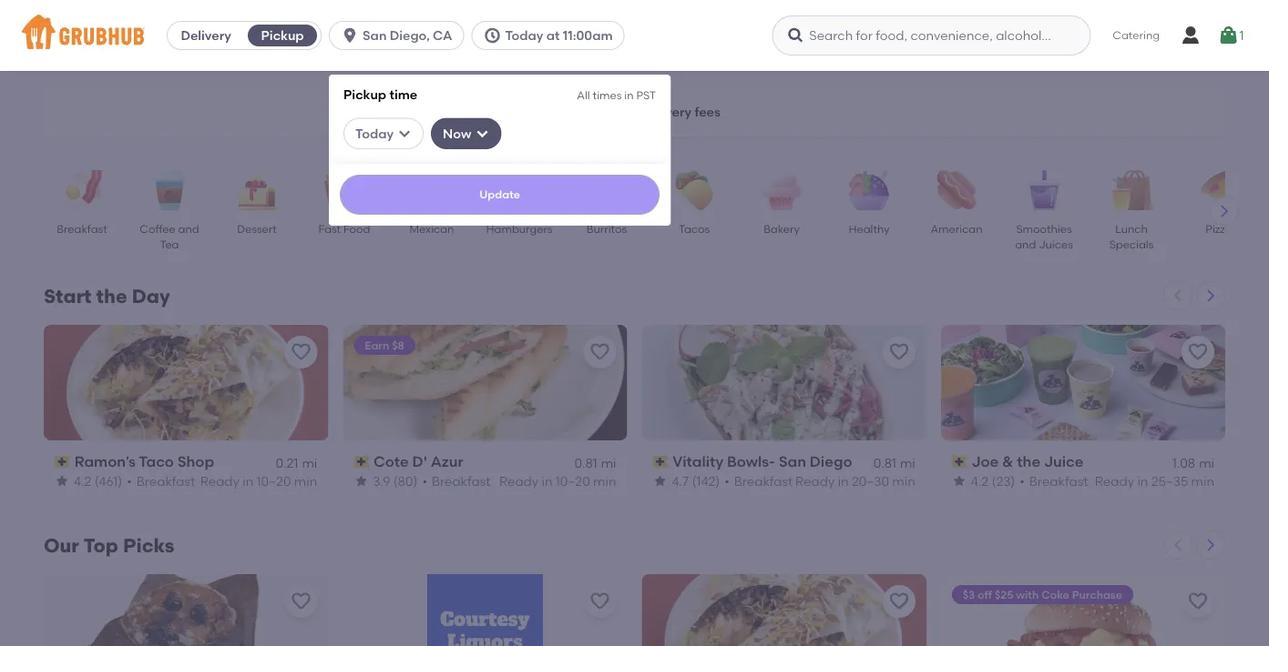 Task type: vqa. For each thing, say whether or not it's contained in the screenshot.
leftmost the San
yes



Task type: describe. For each thing, give the bounding box(es) containing it.
pickup for pickup time
[[344, 87, 386, 102]]

svg image inside '1' button
[[1218, 25, 1239, 46]]

and for smoothies and juices
[[1015, 238, 1036, 251]]

tea
[[160, 238, 179, 251]]

american
[[931, 222, 983, 236]]

today at 11:00am
[[505, 28, 613, 43]]

0.81 for vitality bowls- san diego
[[873, 455, 896, 471]]

earn $8
[[365, 339, 404, 352]]

0.21
[[276, 455, 298, 471]]

mi for cote d' azur
[[601, 455, 616, 471]]

tacos image
[[662, 170, 726, 210]]

subscription pass image for vitality bowls- san diego
[[653, 456, 669, 469]]

(80)
[[393, 474, 418, 489]]

caret left icon image for our top picks
[[1171, 538, 1185, 553]]

0.81 mi for cote d' azur
[[574, 455, 616, 471]]

proceed to checkout button
[[1044, 512, 1269, 545]]

pizza
[[1206, 222, 1232, 236]]

bowls-
[[727, 453, 775, 471]]

san inside 'button'
[[363, 28, 387, 43]]

0.81 for cote d' azur
[[574, 455, 597, 471]]

pickup time
[[344, 87, 417, 102]]

our top picks
[[44, 535, 174, 558]]

diego,
[[390, 28, 430, 43]]

mexican
[[410, 222, 454, 236]]

$25
[[995, 588, 1013, 602]]

• breakfast for san
[[724, 474, 793, 489]]

diego
[[810, 453, 852, 471]]

san diego, ca button
[[329, 21, 471, 50]]

fast food
[[318, 222, 370, 236]]

ready in 10–20 min for azur
[[499, 474, 616, 489]]

pickup for pickup
[[261, 28, 304, 43]]

1 button
[[1218, 19, 1244, 52]]

hamburgers image
[[487, 170, 551, 210]]

0.81 mi for vitality bowls- san diego
[[873, 455, 915, 471]]

smoothies and juices
[[1015, 222, 1073, 251]]

min for vitality bowls- san diego
[[892, 474, 915, 489]]

checkout
[[1172, 521, 1232, 536]]

now
[[443, 126, 471, 141]]

coffee and tea image
[[138, 170, 201, 210]]

20–30
[[852, 474, 889, 489]]

san diego, ca
[[363, 28, 452, 43]]

juices
[[1039, 238, 1073, 251]]

min for joe & the juice
[[1191, 474, 1214, 489]]

• for &
[[1020, 474, 1025, 489]]

star icon image for cote d' azur
[[354, 474, 368, 489]]

delivery button
[[168, 21, 244, 50]]

• for taco
[[127, 474, 132, 489]]

unlock $0 delivery fees
[[578, 104, 720, 120]]

4.2 (461)
[[74, 474, 122, 489]]

smoothies
[[1016, 222, 1072, 236]]

food
[[343, 222, 370, 236]]

and for coffee and tea
[[178, 222, 199, 236]]

(461)
[[95, 474, 122, 489]]

breakfast down breakfast image
[[57, 222, 107, 236]]

ready for ramon's taco shop
[[200, 474, 240, 489]]

3.9 (80)
[[373, 474, 418, 489]]

today at 11:00am button
[[471, 21, 632, 50]]

today for today
[[355, 126, 394, 141]]

earn
[[365, 339, 389, 352]]

1 horizontal spatial the
[[1017, 453, 1040, 471]]

1.08 mi
[[1172, 455, 1214, 471]]

fast food image
[[312, 170, 376, 210]]

cote d' azur
[[373, 453, 463, 471]]

with
[[1016, 588, 1039, 602]]

ready for cote d' azur
[[499, 474, 539, 489]]

purchase
[[1072, 588, 1122, 602]]

$3
[[963, 588, 975, 602]]

hamburgers
[[486, 222, 553, 236]]

d'
[[412, 453, 427, 471]]

star icon image for vitality bowls- san diego
[[653, 474, 667, 489]]

fees
[[695, 104, 720, 120]]

• breakfast for azur
[[422, 474, 491, 489]]

proceed
[[1100, 521, 1153, 536]]

in for vitality bowls- san diego
[[838, 474, 849, 489]]

(142)
[[692, 474, 720, 489]]

times
[[593, 88, 622, 102]]

coffee
[[140, 222, 176, 236]]

ramon's taco shop
[[74, 453, 214, 471]]

main navigation navigation
[[0, 0, 1269, 647]]

specials
[[1109, 238, 1154, 251]]

dessert
[[237, 222, 277, 236]]

to
[[1156, 521, 1169, 536]]

breakfast for cote d' azur
[[432, 474, 491, 489]]

subscription pass image
[[55, 456, 71, 469]]

4.2 for ramon's taco shop
[[74, 474, 91, 489]]

svg image inside san diego, ca 'button'
[[341, 26, 359, 45]]

ready in 20–30 min
[[795, 474, 915, 489]]

american image
[[925, 170, 988, 210]]

breakfast for joe & the juice
[[1029, 474, 1088, 489]]

all
[[577, 88, 590, 102]]

vitality
[[673, 453, 723, 471]]

0.21 mi
[[276, 455, 317, 471]]

delivery
[[181, 28, 231, 43]]

breakfast image
[[50, 170, 114, 210]]

4.7 (142)
[[672, 474, 720, 489]]

pizza image
[[1187, 170, 1251, 210]]

cote
[[373, 453, 409, 471]]

star icon image for joe & the juice
[[952, 474, 966, 489]]

min for ramon's taco shop
[[294, 474, 317, 489]]

healthy
[[849, 222, 890, 236]]

$8
[[392, 339, 404, 352]]

azur
[[431, 453, 463, 471]]

svg image inside today at 11:00am button
[[483, 26, 501, 45]]

update button
[[340, 175, 660, 215]]

burritos
[[587, 222, 627, 236]]

pickup button
[[244, 21, 321, 50]]

in for joe & the juice
[[1137, 474, 1148, 489]]

0 vertical spatial caret right icon image
[[1217, 204, 1232, 219]]

at
[[546, 28, 560, 43]]

mi for joe & the juice
[[1199, 455, 1214, 471]]

our
[[44, 535, 79, 558]]



Task type: locate. For each thing, give the bounding box(es) containing it.
0 vertical spatial san
[[363, 28, 387, 43]]

pickup right delivery button
[[261, 28, 304, 43]]

breakfast down taco at the bottom left
[[136, 474, 195, 489]]

1 horizontal spatial and
[[1015, 238, 1036, 251]]

1 svg image from the left
[[483, 26, 501, 45]]

1 horizontal spatial svg image
[[787, 26, 805, 45]]

mi right 0.21
[[302, 455, 317, 471]]

ready in 25–35 min
[[1095, 474, 1214, 489]]

caret right icon image down pizza
[[1203, 289, 1218, 303]]

delivery
[[642, 104, 692, 120]]

1 0.81 from the left
[[574, 455, 597, 471]]

ramon's
[[74, 453, 136, 471]]

caret right icon image
[[1217, 204, 1232, 219], [1203, 289, 1218, 303], [1203, 538, 1218, 553]]

and inside coffee and tea
[[178, 222, 199, 236]]

0 horizontal spatial ready in 10–20 min
[[200, 474, 317, 489]]

4.2 down joe
[[971, 474, 989, 489]]

1 horizontal spatial pickup
[[344, 87, 386, 102]]

• right the (23)
[[1020, 474, 1025, 489]]

1 vertical spatial pickup
[[344, 87, 386, 102]]

caret left icon image for start the day
[[1171, 289, 1185, 303]]

0 horizontal spatial 10–20
[[257, 474, 291, 489]]

save this restaurant image
[[290, 342, 312, 364], [589, 342, 611, 364], [888, 342, 910, 364], [290, 591, 312, 613], [888, 591, 910, 613]]

lunch specials image
[[1100, 170, 1163, 210]]

burritos image
[[575, 170, 639, 210]]

1 mi from the left
[[302, 455, 317, 471]]

in for cote d' azur
[[542, 474, 553, 489]]

breakfast
[[57, 222, 107, 236], [136, 474, 195, 489], [432, 474, 491, 489], [734, 474, 793, 489], [1029, 474, 1088, 489]]

breakfast for ramon's taco shop
[[136, 474, 195, 489]]

today inside button
[[505, 28, 543, 43]]

2 mi from the left
[[601, 455, 616, 471]]

subscription pass image left vitality
[[653, 456, 669, 469]]

10–20 for cote d' azur
[[556, 474, 590, 489]]

today
[[505, 28, 543, 43], [355, 126, 394, 141]]

in for ramon's taco shop
[[243, 474, 253, 489]]

2 • from the left
[[422, 474, 427, 489]]

3 star icon image from the left
[[653, 474, 667, 489]]

time
[[389, 87, 417, 102]]

breakfast for vitality bowls- san diego
[[734, 474, 793, 489]]

lunch specials
[[1109, 222, 1154, 251]]

unlock
[[578, 104, 621, 120]]

san left diego,
[[363, 28, 387, 43]]

star icon image left 4.2 (23)
[[952, 474, 966, 489]]

0 horizontal spatial pickup
[[261, 28, 304, 43]]

1 • breakfast from the left
[[127, 474, 195, 489]]

all times in pst
[[577, 88, 656, 102]]

11:00am
[[563, 28, 613, 43]]

caret right icon image for day
[[1203, 289, 1218, 303]]

today left "at"
[[505, 28, 543, 43]]

star icon image left 4.7
[[653, 474, 667, 489]]

healthy image
[[837, 170, 901, 210]]

10–20
[[257, 474, 291, 489], [556, 474, 590, 489]]

min
[[294, 474, 317, 489], [593, 474, 616, 489], [892, 474, 915, 489], [1191, 474, 1214, 489]]

1 vertical spatial the
[[1017, 453, 1040, 471]]

subscription pass image left joe
[[952, 456, 968, 469]]

3 ready from the left
[[795, 474, 835, 489]]

25–35
[[1151, 474, 1188, 489]]

in
[[624, 88, 634, 102], [243, 474, 253, 489], [542, 474, 553, 489], [838, 474, 849, 489], [1137, 474, 1148, 489]]

1 subscription pass image from the left
[[354, 456, 370, 469]]

1 vertical spatial and
[[1015, 238, 1036, 251]]

2 10–20 from the left
[[556, 474, 590, 489]]

ready for joe & the juice
[[1095, 474, 1134, 489]]

0 horizontal spatial san
[[363, 28, 387, 43]]

• right (142)
[[724, 474, 730, 489]]

2 0.81 from the left
[[873, 455, 896, 471]]

• breakfast for the
[[1020, 474, 1088, 489]]

caret right icon image for picks
[[1203, 538, 1218, 553]]

1 horizontal spatial 0.81
[[873, 455, 896, 471]]

proceed to checkout
[[1100, 521, 1232, 536]]

2 ready from the left
[[499, 474, 539, 489]]

dessert image
[[225, 170, 289, 210]]

start the day
[[44, 285, 170, 308]]

caret right icon image up pizza
[[1217, 204, 1232, 219]]

top
[[83, 535, 118, 558]]

• breakfast down juice
[[1020, 474, 1088, 489]]

3.9
[[373, 474, 390, 489]]

0 horizontal spatial 4.2
[[74, 474, 91, 489]]

4 • breakfast from the left
[[1020, 474, 1088, 489]]

0 vertical spatial pickup
[[261, 28, 304, 43]]

• breakfast
[[127, 474, 195, 489], [422, 474, 491, 489], [724, 474, 793, 489], [1020, 474, 1088, 489]]

mi right the 1.08
[[1199, 455, 1214, 471]]

4.2 (23)
[[971, 474, 1015, 489]]

coffee and tea
[[140, 222, 199, 251]]

ready
[[200, 474, 240, 489], [499, 474, 539, 489], [795, 474, 835, 489], [1095, 474, 1134, 489]]

and inside smoothies and juices
[[1015, 238, 1036, 251]]

2 caret left icon image from the top
[[1171, 538, 1185, 553]]

1 • from the left
[[127, 474, 132, 489]]

mexican image
[[400, 170, 464, 210]]

smoothies and juices image
[[1012, 170, 1076, 210]]

4.7
[[672, 474, 689, 489]]

1 0.81 mi from the left
[[574, 455, 616, 471]]

$0
[[624, 104, 639, 120]]

0 horizontal spatial svg image
[[483, 26, 501, 45]]

&
[[1002, 453, 1014, 471]]

0 horizontal spatial subscription pass image
[[354, 456, 370, 469]]

0.81
[[574, 455, 597, 471], [873, 455, 896, 471]]

lunch
[[1115, 222, 1148, 236]]

subscription pass image for joe & the juice
[[952, 456, 968, 469]]

1 10–20 from the left
[[257, 474, 291, 489]]

0.81 mi
[[574, 455, 616, 471], [873, 455, 915, 471]]

day
[[132, 285, 170, 308]]

(23)
[[992, 474, 1015, 489]]

bakery
[[764, 222, 800, 236]]

and
[[178, 222, 199, 236], [1015, 238, 1036, 251]]

1 horizontal spatial today
[[505, 28, 543, 43]]

mi for ramon's taco shop
[[302, 455, 317, 471]]

san
[[363, 28, 387, 43], [779, 453, 806, 471]]

• breakfast for shop
[[127, 474, 195, 489]]

pickup inside button
[[261, 28, 304, 43]]

1 vertical spatial caret left icon image
[[1171, 538, 1185, 553]]

taco
[[139, 453, 174, 471]]

breakfast down juice
[[1029, 474, 1088, 489]]

and down smoothies
[[1015, 238, 1036, 251]]

joe & the juice
[[972, 453, 1084, 471]]

2 ready in 10–20 min from the left
[[499, 474, 616, 489]]

10–20 for ramon's taco shop
[[257, 474, 291, 489]]

4 ready from the left
[[1095, 474, 1134, 489]]

3 • from the left
[[724, 474, 730, 489]]

the right &
[[1017, 453, 1040, 471]]

min for cote d' azur
[[593, 474, 616, 489]]

breakfast down azur on the left bottom of page
[[432, 474, 491, 489]]

start
[[44, 285, 92, 308]]

catering button
[[1100, 15, 1173, 56]]

bakery image
[[750, 170, 814, 210]]

• right (461)
[[127, 474, 132, 489]]

the left day
[[96, 285, 127, 308]]

4.2
[[74, 474, 91, 489], [971, 474, 989, 489]]

pickup left time
[[344, 87, 386, 102]]

1
[[1239, 28, 1244, 43]]

• breakfast down azur on the left bottom of page
[[422, 474, 491, 489]]

0 horizontal spatial today
[[355, 126, 394, 141]]

breakfast down vitality bowls- san diego
[[734, 474, 793, 489]]

subscription pass image for cote d' azur
[[354, 456, 370, 469]]

star icon image down subscription pass image on the left bottom of page
[[55, 474, 69, 489]]

san left diego
[[779, 453, 806, 471]]

2 vertical spatial caret right icon image
[[1203, 538, 1218, 553]]

• for d'
[[422, 474, 427, 489]]

0 horizontal spatial and
[[178, 222, 199, 236]]

3 subscription pass image from the left
[[952, 456, 968, 469]]

update
[[479, 188, 520, 201]]

3 mi from the left
[[900, 455, 915, 471]]

$3 off $25 with coke purchase
[[963, 588, 1122, 602]]

ready for vitality bowls- san diego
[[795, 474, 835, 489]]

joe
[[972, 453, 999, 471]]

0 vertical spatial the
[[96, 285, 127, 308]]

1 star icon image from the left
[[55, 474, 69, 489]]

2 min from the left
[[593, 474, 616, 489]]

catering
[[1113, 29, 1160, 42]]

shop
[[177, 453, 214, 471]]

picks
[[123, 535, 174, 558]]

save this restaurant image
[[1187, 342, 1209, 364], [589, 591, 611, 613], [1187, 591, 1209, 613]]

vitality bowls- san diego
[[673, 453, 852, 471]]

2 horizontal spatial subscription pass image
[[952, 456, 968, 469]]

4 mi from the left
[[1199, 455, 1214, 471]]

1 vertical spatial caret right icon image
[[1203, 289, 1218, 303]]

0 vertical spatial and
[[178, 222, 199, 236]]

courtesy liquors logo image
[[427, 575, 543, 647]]

1 ready from the left
[[200, 474, 240, 489]]

in inside navigation
[[624, 88, 634, 102]]

subscription pass image left "cote"
[[354, 456, 370, 469]]

4 star icon image from the left
[[952, 474, 966, 489]]

star icon image left 3.9 at the left bottom
[[354, 474, 368, 489]]

0 vertical spatial today
[[505, 28, 543, 43]]

0 horizontal spatial 0.81
[[574, 455, 597, 471]]

mi up ready in 20–30 min
[[900, 455, 915, 471]]

4.2 left (461)
[[74, 474, 91, 489]]

coke
[[1041, 588, 1069, 602]]

4 • from the left
[[1020, 474, 1025, 489]]

3 • breakfast from the left
[[724, 474, 793, 489]]

svg image
[[1218, 25, 1239, 46], [341, 26, 359, 45], [397, 126, 412, 141], [475, 126, 490, 141]]

star icon image for ramon's taco shop
[[55, 474, 69, 489]]

2 star icon image from the left
[[354, 474, 368, 489]]

1 vertical spatial today
[[355, 126, 394, 141]]

today down pickup time
[[355, 126, 394, 141]]

1 ready in 10–20 min from the left
[[200, 474, 317, 489]]

1 horizontal spatial subscription pass image
[[653, 456, 669, 469]]

1 horizontal spatial ready in 10–20 min
[[499, 474, 616, 489]]

star icon image
[[55, 474, 69, 489], [354, 474, 368, 489], [653, 474, 667, 489], [952, 474, 966, 489]]

1 horizontal spatial 4.2
[[971, 474, 989, 489]]

svg image
[[483, 26, 501, 45], [787, 26, 805, 45]]

tacos
[[679, 222, 710, 236]]

1 horizontal spatial 0.81 mi
[[873, 455, 915, 471]]

4.2 for joe & the juice
[[971, 474, 989, 489]]

0 vertical spatial caret left icon image
[[1171, 289, 1185, 303]]

pickup
[[261, 28, 304, 43], [344, 87, 386, 102]]

caret left icon image
[[1171, 289, 1185, 303], [1171, 538, 1185, 553]]

2 subscription pass image from the left
[[653, 456, 669, 469]]

4 min from the left
[[1191, 474, 1214, 489]]

2 4.2 from the left
[[971, 474, 989, 489]]

1.08
[[1172, 455, 1195, 471]]

subscription pass image
[[354, 456, 370, 469], [653, 456, 669, 469], [952, 456, 968, 469]]

1 min from the left
[[294, 474, 317, 489]]

2 • breakfast from the left
[[422, 474, 491, 489]]

min right 20–30
[[892, 474, 915, 489]]

0 horizontal spatial the
[[96, 285, 127, 308]]

min left 4.7
[[593, 474, 616, 489]]

• for bowls-
[[724, 474, 730, 489]]

• right (80)
[[422, 474, 427, 489]]

today for today at 11:00am
[[505, 28, 543, 43]]

1 caret left icon image from the top
[[1171, 289, 1185, 303]]

•
[[127, 474, 132, 489], [422, 474, 427, 489], [724, 474, 730, 489], [1020, 474, 1025, 489]]

0 horizontal spatial 0.81 mi
[[574, 455, 616, 471]]

off
[[978, 588, 992, 602]]

1 vertical spatial san
[[779, 453, 806, 471]]

2 svg image from the left
[[787, 26, 805, 45]]

mi for vitality bowls- san diego
[[900, 455, 915, 471]]

and up tea
[[178, 222, 199, 236]]

save this restaurant button
[[284, 336, 317, 369], [584, 336, 616, 369], [883, 336, 915, 369], [1182, 336, 1214, 369], [284, 586, 317, 619], [584, 586, 616, 619], [883, 586, 915, 619], [1182, 586, 1214, 619]]

1 4.2 from the left
[[74, 474, 91, 489]]

mi
[[302, 455, 317, 471], [601, 455, 616, 471], [900, 455, 915, 471], [1199, 455, 1214, 471]]

caret right icon image down checkout
[[1203, 538, 1218, 553]]

• breakfast down taco at the bottom left
[[127, 474, 195, 489]]

mi left vitality
[[601, 455, 616, 471]]

pst
[[636, 88, 656, 102]]

• breakfast down vitality bowls- san diego
[[724, 474, 793, 489]]

min down 0.21 mi
[[294, 474, 317, 489]]

ready in 10–20 min for shop
[[200, 474, 317, 489]]

3 min from the left
[[892, 474, 915, 489]]

1 horizontal spatial 10–20
[[556, 474, 590, 489]]

2 0.81 mi from the left
[[873, 455, 915, 471]]

min down 1.08 mi
[[1191, 474, 1214, 489]]

1 horizontal spatial san
[[779, 453, 806, 471]]



